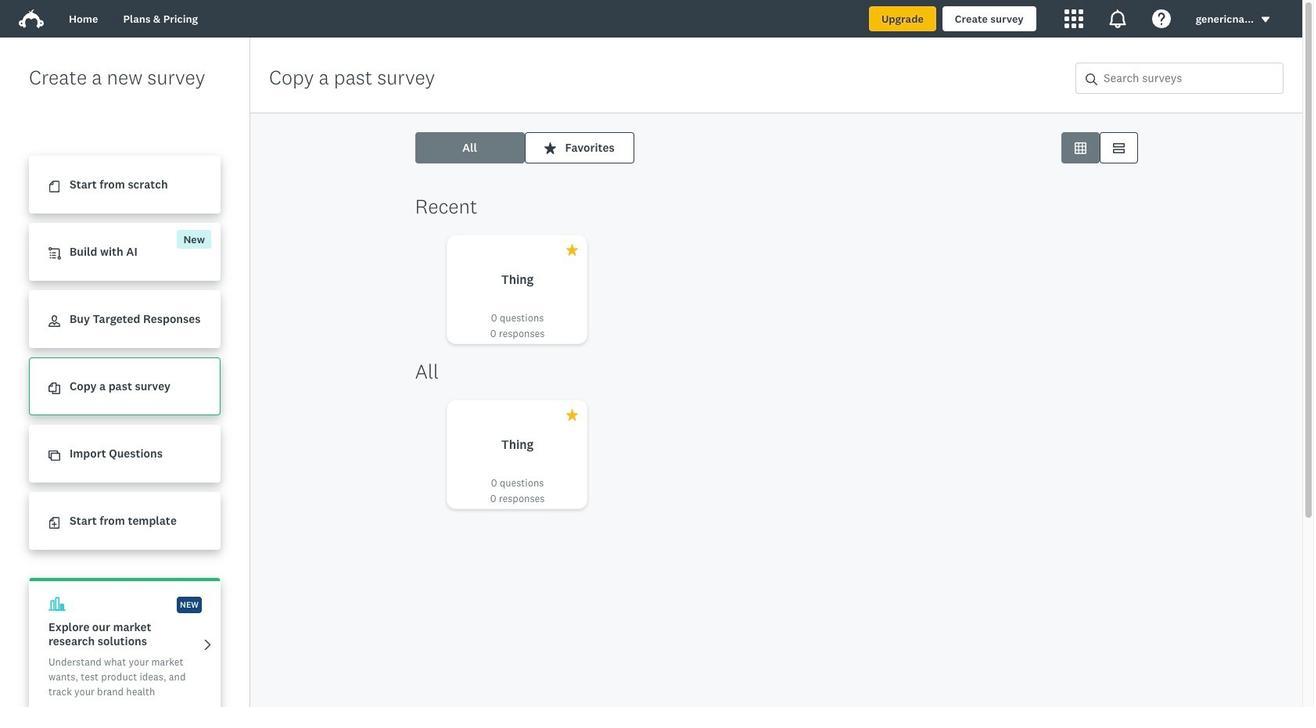 Task type: describe. For each thing, give the bounding box(es) containing it.
0 vertical spatial starfilled image
[[544, 142, 556, 154]]

textboxmultiple image
[[1113, 142, 1124, 154]]

chevronright image
[[202, 639, 214, 651]]

starfilled image
[[566, 244, 578, 256]]

grid image
[[1074, 142, 1086, 154]]

documentplus image
[[48, 517, 60, 529]]

notification center icon image
[[1108, 9, 1127, 28]]

document image
[[48, 181, 60, 193]]

1 horizontal spatial starfilled image
[[566, 409, 578, 421]]



Task type: vqa. For each thing, say whether or not it's contained in the screenshot.
Products icon
yes



Task type: locate. For each thing, give the bounding box(es) containing it.
search image
[[1086, 73, 1097, 85]]

starfilled image
[[544, 142, 556, 154], [566, 409, 578, 421]]

documentclone image
[[48, 383, 60, 394]]

brand logo image
[[19, 6, 44, 31], [19, 9, 44, 28]]

products icon image
[[1064, 9, 1083, 28], [1064, 9, 1083, 28]]

clone image
[[48, 450, 60, 462]]

Search surveys field
[[1097, 63, 1283, 93]]

dropdown arrow icon image
[[1260, 14, 1271, 25], [1261, 17, 1270, 22]]

0 horizontal spatial starfilled image
[[544, 142, 556, 154]]

1 vertical spatial starfilled image
[[566, 409, 578, 421]]

user image
[[48, 315, 60, 327]]

2 brand logo image from the top
[[19, 9, 44, 28]]

1 brand logo image from the top
[[19, 6, 44, 31]]

help icon image
[[1152, 9, 1171, 28]]



